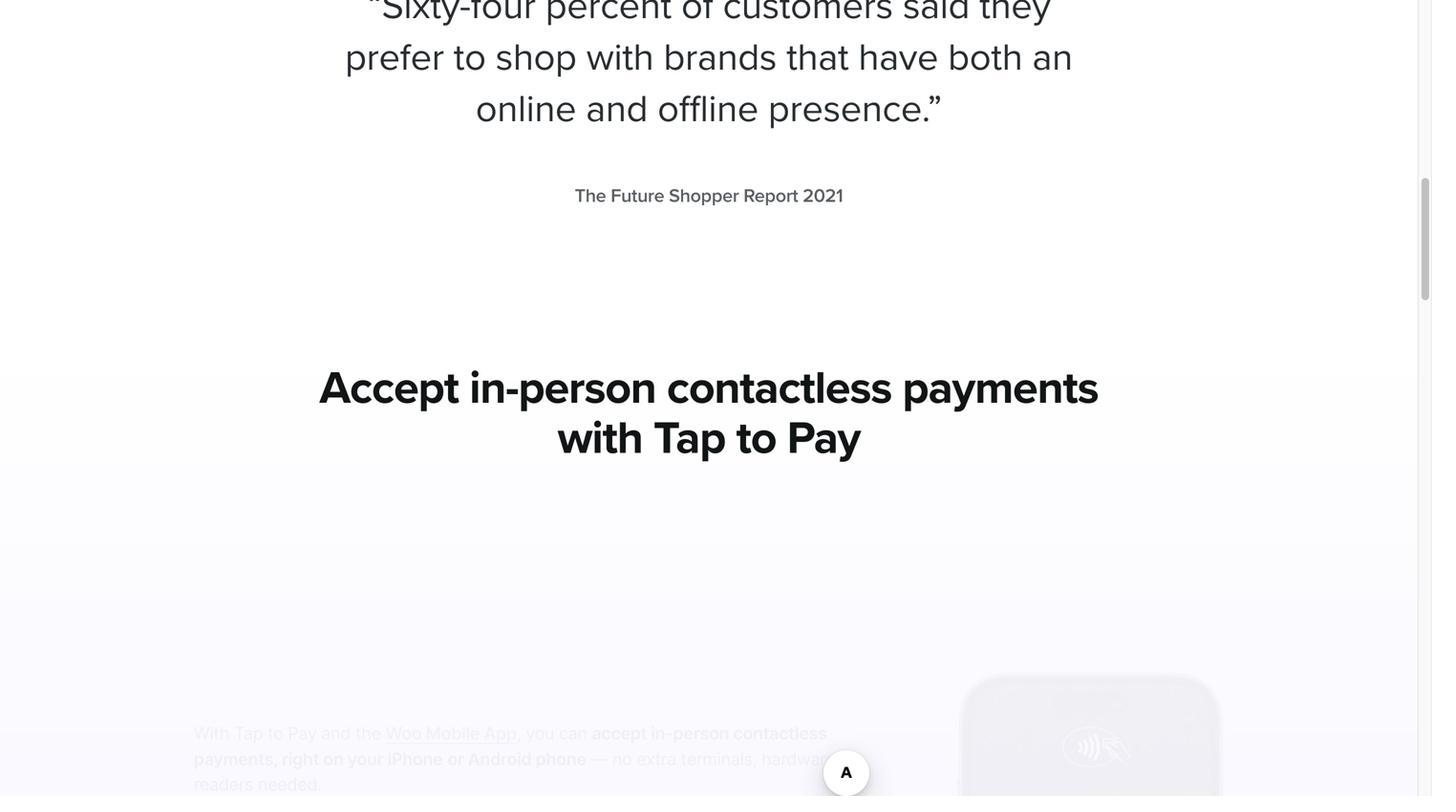 Task type: describe. For each thing, give the bounding box(es) containing it.
both
[[948, 35, 1023, 81]]

online
[[476, 87, 576, 132]]

of
[[681, 0, 713, 29]]

hardware,
[[762, 742, 840, 763]]

to inside "sixty-four percent of customers said they prefer to shop with brands that have both an online and offline presence."
[[454, 35, 486, 81]]

shop
[[496, 35, 577, 81]]

customers
[[723, 0, 893, 29]]

future
[[611, 185, 664, 207]]

the future shopper report 2021
[[575, 185, 843, 207]]

percent
[[545, 0, 672, 29]]

needed.
[[258, 768, 322, 789]]

on
[[323, 742, 343, 763]]

accept in-person contactless payments, right on your iphone
[[194, 717, 827, 763]]

tap inside accept in-person contactless payments with tap to pay
[[653, 411, 725, 466]]

person for accept
[[518, 361, 656, 416]]

right
[[282, 742, 319, 763]]

app
[[484, 717, 517, 738]]

woo
[[385, 717, 422, 738]]

phone
[[536, 742, 586, 763]]

with
[[194, 717, 229, 738]]

brands
[[664, 35, 777, 81]]

prefer
[[345, 35, 444, 81]]

,
[[517, 717, 521, 738]]

1 vertical spatial pay
[[288, 717, 317, 738]]

or inside — no extra terminals, hardware, or readers needed.
[[844, 742, 860, 763]]

can
[[559, 717, 587, 738]]

with inside accept in-person contactless payments with tap to pay
[[558, 411, 643, 466]]

to inside accept in-person contactless payments with tap to pay
[[736, 411, 776, 466]]

that
[[786, 35, 849, 81]]

2021
[[803, 185, 843, 207]]

—
[[591, 742, 608, 763]]

"sixty-four percent of customers said they prefer to shop with brands that have both an online and offline presence."
[[345, 0, 1073, 132]]

"sixty-
[[367, 0, 471, 29]]

extra
[[636, 742, 676, 763]]

and inside "sixty-four percent of customers said they prefer to shop with brands that have both an online and offline presence."
[[586, 87, 648, 132]]

shopper
[[669, 185, 739, 207]]

the
[[575, 185, 606, 207]]

readers
[[194, 768, 253, 789]]

in- for accept
[[469, 361, 518, 416]]



Task type: vqa. For each thing, say whether or not it's contained in the screenshot.
the bottom in-
yes



Task type: locate. For each thing, give the bounding box(es) containing it.
contactless
[[667, 361, 892, 416], [733, 717, 827, 738]]

contactless for accept in-person contactless payments, right on your iphone
[[733, 717, 827, 738]]

in- inside accept in-person contactless payments, right on your iphone
[[651, 717, 673, 738]]

android
[[468, 742, 532, 763]]

1 horizontal spatial tap
[[653, 411, 725, 466]]

pay inside accept in-person contactless payments with tap to pay
[[787, 411, 860, 466]]

person inside accept in-person contactless payments, right on your iphone
[[673, 717, 729, 738]]

four
[[471, 0, 536, 29]]

woo mobile app link
[[385, 717, 517, 738]]

0 horizontal spatial or
[[447, 742, 464, 763]]

0 horizontal spatial tap
[[234, 717, 263, 738]]

1 or from the left
[[447, 742, 464, 763]]

an
[[1032, 35, 1073, 81]]

in- inside accept in-person contactless payments with tap to pay
[[469, 361, 518, 416]]

1 vertical spatial tap
[[234, 717, 263, 738]]

mobile
[[426, 717, 480, 738]]

0 vertical spatial person
[[518, 361, 656, 416]]

1 vertical spatial and
[[321, 717, 351, 738]]

and up on
[[321, 717, 351, 738]]

iphone with tao to pay enabled image
[[957, 667, 1224, 797]]

tap
[[653, 411, 725, 466], [234, 717, 263, 738]]

the future shopper report 2021 link
[[575, 182, 843, 210]]

0 vertical spatial in-
[[469, 361, 518, 416]]

2 or from the left
[[844, 742, 860, 763]]

or android phone
[[447, 742, 586, 763]]

have
[[858, 35, 938, 81]]

0 vertical spatial contactless
[[667, 361, 892, 416]]

to
[[454, 35, 486, 81], [736, 411, 776, 466], [268, 717, 283, 738]]

0 horizontal spatial and
[[321, 717, 351, 738]]

person
[[518, 361, 656, 416], [673, 717, 729, 738]]

report
[[743, 185, 798, 207]]

2 horizontal spatial to
[[736, 411, 776, 466]]

1 vertical spatial to
[[736, 411, 776, 466]]

they
[[979, 0, 1051, 29]]

payments,
[[194, 742, 278, 763]]

and
[[586, 87, 648, 132], [321, 717, 351, 738]]

and up future
[[586, 87, 648, 132]]

payments
[[902, 361, 1098, 416]]

terminals,
[[681, 742, 757, 763]]

1 vertical spatial contactless
[[733, 717, 827, 738]]

with tap to pay and the woo mobile app , you can
[[194, 717, 592, 738]]

in-
[[469, 361, 518, 416], [651, 717, 673, 738]]

or
[[447, 742, 464, 763], [844, 742, 860, 763]]

accept
[[319, 361, 459, 416]]

iphone
[[387, 742, 443, 763]]

pay
[[787, 411, 860, 466], [288, 717, 317, 738]]

1 vertical spatial with
[[558, 411, 643, 466]]

1 horizontal spatial or
[[844, 742, 860, 763]]

presence."
[[768, 87, 942, 132]]

1 horizontal spatial person
[[673, 717, 729, 738]]

no
[[612, 742, 632, 763]]

0 vertical spatial and
[[586, 87, 648, 132]]

0 vertical spatial with
[[586, 35, 654, 81]]

you
[[526, 717, 554, 738]]

with inside "sixty-four percent of customers said they prefer to shop with brands that have both an online and offline presence."
[[586, 35, 654, 81]]

accept in-person contactless payments with tap to pay
[[319, 361, 1098, 466]]

1 horizontal spatial and
[[586, 87, 648, 132]]

contactless inside accept in-person contactless payments with tap to pay
[[667, 361, 892, 416]]

0 vertical spatial pay
[[787, 411, 860, 466]]

accept
[[592, 717, 647, 738]]

1 vertical spatial in-
[[651, 717, 673, 738]]

person for accept
[[673, 717, 729, 738]]

the
[[355, 717, 381, 738]]

contactless inside accept in-person contactless payments, right on your iphone
[[733, 717, 827, 738]]

or down mobile
[[447, 742, 464, 763]]

0 horizontal spatial pay
[[288, 717, 317, 738]]

or right 'hardware,'
[[844, 742, 860, 763]]

2 vertical spatial to
[[268, 717, 283, 738]]

in- for accept
[[651, 717, 673, 738]]

with
[[586, 35, 654, 81], [558, 411, 643, 466]]

1 vertical spatial person
[[673, 717, 729, 738]]

0 vertical spatial tap
[[653, 411, 725, 466]]

1 horizontal spatial pay
[[787, 411, 860, 466]]

1 horizontal spatial in-
[[651, 717, 673, 738]]

1 horizontal spatial to
[[454, 35, 486, 81]]

0 vertical spatial to
[[454, 35, 486, 81]]

0 horizontal spatial to
[[268, 717, 283, 738]]

0 horizontal spatial in-
[[469, 361, 518, 416]]

said
[[903, 0, 970, 29]]

contactless for accept in-person contactless payments with tap to pay
[[667, 361, 892, 416]]

your
[[347, 742, 383, 763]]

— no extra terminals, hardware, or readers needed.
[[194, 742, 860, 789]]

person inside accept in-person contactless payments with tap to pay
[[518, 361, 656, 416]]

0 horizontal spatial person
[[518, 361, 656, 416]]

offline
[[658, 87, 759, 132]]



